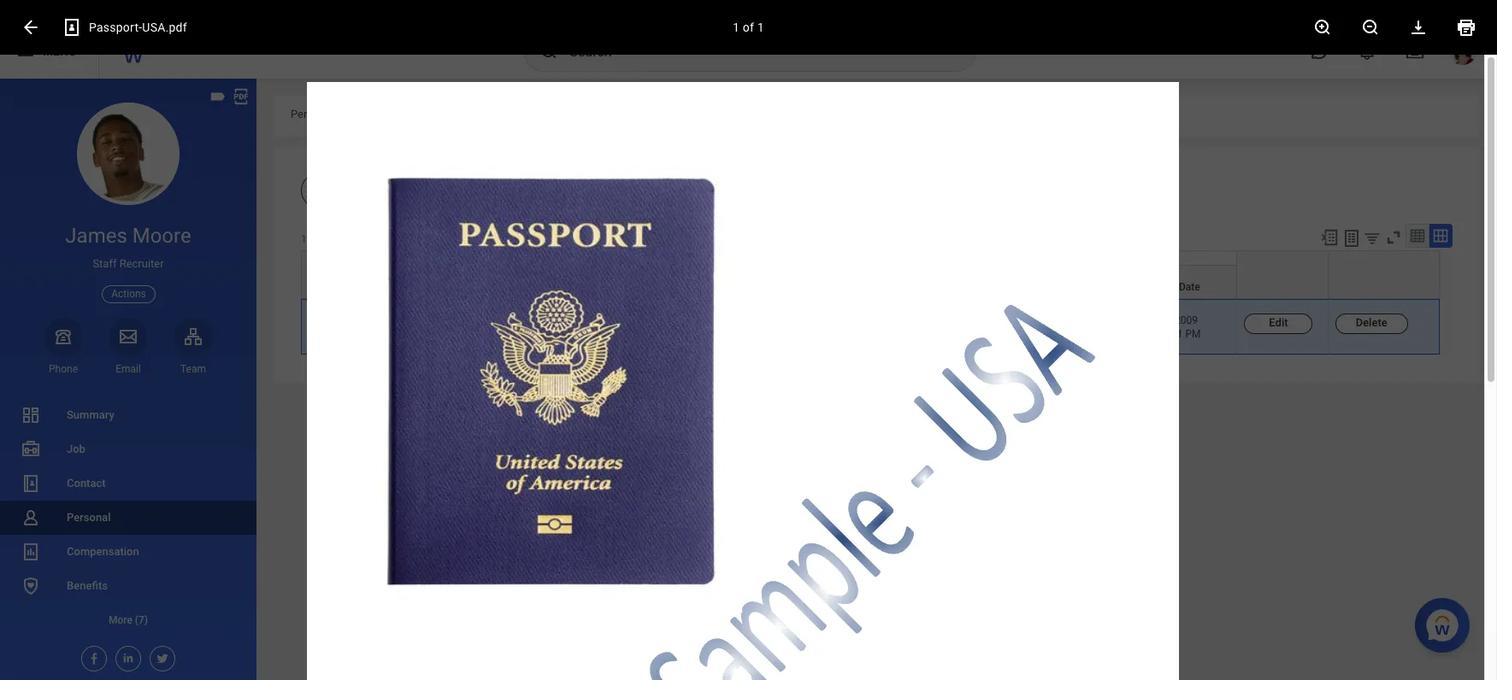 Task type: locate. For each thing, give the bounding box(es) containing it.
worker's
[[740, 315, 777, 327]]

tab
[[479, 96, 536, 137]]

passport-usa.pdf
[[89, 21, 187, 34], [971, 315, 1052, 327], [338, 318, 419, 330]]

2 horizontal spatial passport-usa.pdf
[[971, 315, 1052, 327]]

1 document from the left
[[345, 282, 392, 293]]

1 vertical spatial of
[[728, 315, 737, 327]]

page 1 element
[[307, 82, 1179, 681]]

1 row from the top
[[301, 251, 1441, 299]]

0 horizontal spatial 1
[[301, 234, 307, 246]]

edit button
[[1245, 314, 1314, 335]]

personal for personal
[[67, 512, 111, 524]]

personal inside personal information tab list
[[291, 108, 334, 121]]

row
[[301, 251, 1441, 299], [301, 299, 1441, 355]]

0 horizontal spatial usa.pdf
[[142, 21, 187, 34]]

personal down contact
[[67, 512, 111, 524]]

team
[[181, 363, 206, 375]]

2 document from the left
[[472, 282, 519, 293]]

print image
[[1457, 17, 1477, 38]]

verification
[[483, 315, 535, 327]]

inbox large image
[[1407, 43, 1424, 60]]

document
[[345, 282, 392, 293], [472, 282, 519, 293]]

1 item
[[301, 234, 330, 246]]

0 horizontal spatial of
[[728, 315, 737, 327]]

1 vertical spatial personal
[[67, 512, 111, 524]]

column header
[[842, 265, 964, 299], [964, 265, 1137, 299]]

0 vertical spatial of
[[743, 21, 755, 34]]

worker document
[[310, 282, 392, 293]]

benefits image
[[21, 577, 41, 597]]

phone button
[[44, 317, 83, 376]]

2 horizontal spatial 1
[[758, 21, 765, 34]]

1
[[733, 21, 740, 34], [758, 21, 765, 34], [301, 234, 307, 246]]

passport-
[[89, 21, 142, 34], [971, 315, 1015, 327], [338, 318, 382, 330]]

cell
[[842, 299, 964, 355]]

passport
[[780, 315, 821, 327]]

1 horizontal spatial of
[[743, 21, 755, 34]]

2 row from the top
[[301, 299, 1441, 355]]

of
[[743, 21, 755, 34], [728, 315, 737, 327]]

implementation
[[7, 6, 79, 18]]

job image
[[21, 440, 41, 460]]

1 for 1 of 1
[[733, 21, 740, 34]]

0 horizontal spatial document
[[345, 282, 392, 293]]

arrow left image
[[21, 17, 41, 38]]

document right worker
[[345, 282, 392, 293]]

0 horizontal spatial personal
[[67, 512, 111, 524]]

09:50:51
[[1144, 329, 1184, 341]]

upload date row
[[301, 265, 1441, 299]]

summary image
[[21, 405, 41, 426]]

pdf previewer region
[[0, 0, 1498, 681]]

personal inside personal link
[[67, 512, 111, 524]]

fullscreen image
[[1385, 228, 1404, 247]]

edit
[[1270, 317, 1289, 329]]

usa.pdf
[[142, 21, 187, 34], [1015, 315, 1052, 327], [382, 318, 419, 330]]

james moore
[[65, 224, 191, 248]]

facebook image
[[82, 648, 101, 666]]

summary
[[67, 409, 114, 422]]

1 horizontal spatial 1
[[733, 21, 740, 34]]

worker document button
[[302, 252, 463, 299]]

download image
[[1409, 17, 1429, 38]]

id verification element
[[471, 311, 535, 327]]

phone james moore element
[[44, 363, 83, 376]]

delete
[[1356, 317, 1388, 329]]

email james moore element
[[109, 363, 148, 376]]

document up the id verification element
[[472, 282, 519, 293]]

personal link
[[0, 501, 257, 536]]

id
[[471, 315, 481, 327]]

1 horizontal spatial personal
[[291, 108, 334, 121]]

image
[[697, 315, 725, 327]]

personal information
[[291, 108, 395, 121]]

list
[[0, 399, 257, 638]]

email
[[116, 363, 141, 375]]

toolbar
[[1313, 224, 1453, 251]]

usa.pdf inside pdf previewer region
[[142, 21, 187, 34]]

personal
[[291, 108, 334, 121], [67, 512, 111, 524]]

document inside popup button
[[472, 282, 519, 293]]

2 horizontal spatial passport-
[[971, 315, 1015, 327]]

1 horizontal spatial usa.pdf
[[382, 318, 419, 330]]

document category
[[472, 282, 563, 293]]

export to worksheets image
[[1342, 228, 1363, 249]]

expand table image
[[1433, 228, 1450, 245]]

zoomin image
[[1313, 17, 1334, 38]]

navigation pane region
[[0, 79, 257, 681]]

2 horizontal spatial usa.pdf
[[1015, 315, 1052, 327]]

01/14/2009
[[1144, 315, 1199, 327]]

scanned image of worker's passport
[[655, 315, 821, 327]]

0 vertical spatial personal
[[291, 108, 334, 121]]

twitter image
[[151, 648, 169, 666]]

phone image
[[51, 327, 75, 347]]

row containing edit
[[301, 299, 1441, 355]]

0 horizontal spatial passport-
[[89, 21, 142, 34]]

personal left information
[[291, 108, 334, 121]]

delete button
[[1336, 314, 1409, 335]]

personal image
[[21, 508, 41, 529]]

pm
[[1186, 329, 1201, 341]]

scanned
[[655, 315, 694, 327]]

compensation image
[[21, 542, 41, 563]]

1 column header from the left
[[842, 265, 964, 299]]

search image
[[539, 41, 559, 62]]

1 horizontal spatial document
[[472, 282, 519, 293]]

table image
[[1410, 228, 1427, 245]]

0 horizontal spatial passport-usa.pdf
[[89, 21, 187, 34]]

view team image
[[183, 327, 204, 347]]



Task type: describe. For each thing, give the bounding box(es) containing it.
personal information tab list
[[274, 96, 1481, 137]]

passport-usa.pdf inside pdf previewer region
[[89, 21, 187, 34]]

1 horizontal spatial passport-
[[338, 318, 382, 330]]

linkedin image
[[116, 648, 135, 666]]

passport- inside pdf previewer region
[[89, 21, 142, 34]]

export to excel image
[[1321, 228, 1340, 247]]

tag image
[[209, 87, 228, 106]]

information
[[337, 108, 395, 121]]

list containing summary
[[0, 399, 257, 638]]

phone
[[49, 363, 78, 375]]

notifications large image
[[1359, 43, 1376, 60]]

personal for personal information
[[291, 108, 334, 121]]

benefits
[[67, 580, 108, 593]]

job
[[67, 443, 85, 456]]

upload
[[1145, 282, 1177, 293]]

contact link
[[0, 467, 257, 501]]

passport-usa.pdf link
[[338, 314, 419, 344]]

item
[[309, 234, 330, 246]]

select to filter grid data image
[[1364, 229, 1382, 247]]

actions button
[[102, 285, 156, 303]]

upload date button
[[1137, 266, 1237, 299]]

contact
[[67, 477, 106, 490]]

compensation link
[[0, 536, 257, 570]]

category
[[522, 282, 563, 293]]

mail image
[[118, 327, 139, 347]]

email button
[[109, 317, 148, 376]]

worker
[[310, 282, 342, 293]]

01/14/2009 09:50:51 pm
[[1144, 315, 1201, 341]]

-
[[121, 6, 124, 18]]

view printable version (pdf) image
[[232, 87, 251, 106]]

team james moore element
[[174, 363, 213, 376]]

benefits link
[[0, 570, 257, 604]]

actions
[[111, 288, 146, 300]]

preview
[[82, 6, 118, 18]]

2 column header from the left
[[964, 265, 1137, 299]]

job link
[[0, 433, 257, 467]]

contact card job profile image
[[62, 17, 82, 38]]

adeptai_dpt1
[[127, 6, 186, 18]]

staff
[[93, 258, 117, 270]]

james
[[65, 224, 127, 248]]

summary link
[[0, 399, 257, 433]]

document inside popup button
[[345, 282, 392, 293]]

comment
[[656, 282, 701, 293]]

id verification
[[471, 315, 535, 327]]

moore
[[132, 224, 191, 248]]

1 of 1
[[733, 21, 765, 34]]

profile logan mcneil element
[[1440, 33, 1488, 70]]

team link
[[174, 317, 213, 376]]

implementation preview -   adeptai_dpt1
[[7, 6, 186, 18]]

zoomout image
[[1361, 17, 1382, 38]]

compensation
[[67, 546, 139, 559]]

implementation preview -   adeptai_dpt1 banner
[[0, 0, 1498, 79]]

1 for 1 item
[[301, 234, 307, 246]]

of inside status
[[743, 21, 755, 34]]

row containing worker document
[[301, 251, 1441, 299]]

recruiter
[[119, 258, 164, 270]]

of inside row
[[728, 315, 737, 327]]

date
[[1180, 282, 1201, 293]]

upload date
[[1145, 282, 1201, 293]]

contact image
[[21, 474, 41, 494]]

1 of 1 status
[[722, 19, 776, 36]]

document category button
[[464, 252, 647, 299]]

1 horizontal spatial passport-usa.pdf
[[338, 318, 419, 330]]

staff recruiter
[[93, 258, 164, 270]]

comment button
[[648, 252, 841, 299]]



Task type: vqa. For each thing, say whether or not it's contained in the screenshot.
2nd chevron right icon from the bottom of the page
no



